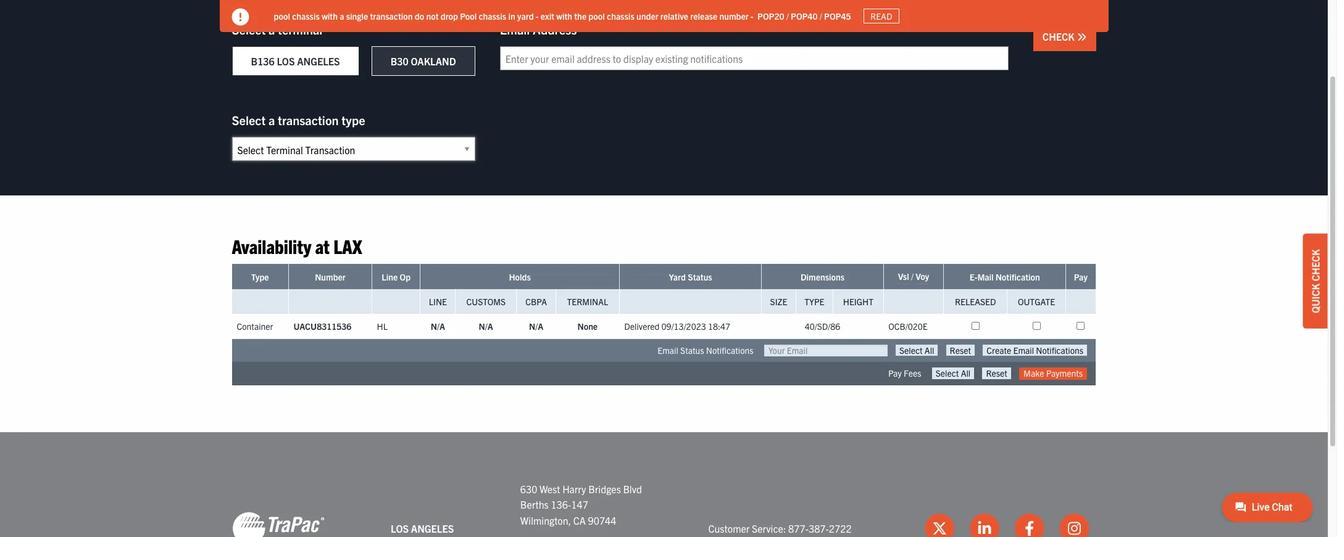 Task type: vqa. For each thing, say whether or not it's contained in the screenshot.
the middle a
yes



Task type: locate. For each thing, give the bounding box(es) containing it.
1 horizontal spatial email
[[658, 345, 678, 356]]

1 vertical spatial email
[[658, 345, 678, 356]]

a
[[340, 10, 344, 21], [269, 22, 275, 37], [269, 112, 275, 128]]

1 vertical spatial check
[[1309, 249, 1322, 281]]

None button
[[896, 345, 938, 356], [946, 345, 975, 356], [983, 345, 1087, 356], [932, 368, 974, 379], [982, 368, 1011, 379], [896, 345, 938, 356], [946, 345, 975, 356], [983, 345, 1087, 356], [932, 368, 974, 379], [982, 368, 1011, 379]]

n/a right the hl
[[431, 321, 445, 332]]

drop
[[441, 10, 458, 21]]

with left single
[[322, 10, 338, 21]]

select down b136
[[232, 112, 266, 128]]

type
[[342, 112, 365, 128]]

1 horizontal spatial angeles
[[411, 523, 454, 535]]

n/a down customs
[[479, 321, 493, 332]]

- left exit
[[536, 10, 539, 21]]

transaction left do at the left of the page
[[370, 10, 413, 21]]

fees
[[904, 368, 921, 379]]

n/a
[[431, 321, 445, 332], [479, 321, 493, 332], [529, 321, 543, 332]]

footer containing 630 west harry bridges blvd
[[0, 432, 1328, 538]]

chassis left in
[[479, 10, 506, 21]]

0 horizontal spatial line
[[382, 272, 398, 283]]

select for select a terminal
[[232, 22, 266, 37]]

0 vertical spatial line
[[382, 272, 398, 283]]

under
[[636, 10, 658, 21]]

solid image
[[232, 9, 249, 26], [1077, 32, 1087, 42]]

yard
[[669, 272, 686, 283]]

2 select from the top
[[232, 112, 266, 128]]

chassis up terminal
[[292, 10, 320, 21]]

pay for pay
[[1074, 272, 1088, 283]]

pool
[[274, 10, 290, 21], [589, 10, 605, 21]]

1 horizontal spatial solid image
[[1077, 32, 1087, 42]]

Email Address email field
[[500, 46, 1009, 70]]

/ left the pop40
[[786, 10, 789, 21]]

bridges
[[588, 483, 621, 495]]

email address
[[500, 22, 577, 37]]

1 vertical spatial status
[[680, 345, 704, 356]]

pool up select a terminal
[[274, 10, 290, 21]]

0 vertical spatial transaction
[[370, 10, 413, 21]]

los inside footer
[[391, 523, 409, 535]]

check
[[1043, 30, 1077, 43], [1309, 249, 1322, 281]]

line left customs
[[429, 297, 447, 308]]

container
[[237, 321, 273, 332]]

line left op
[[382, 272, 398, 283]]

a down b136
[[269, 112, 275, 128]]

with left the
[[556, 10, 572, 21]]

2722
[[829, 523, 852, 535]]

status down the 09/13/2023 at the bottom of the page
[[680, 345, 704, 356]]

1 horizontal spatial los
[[391, 523, 409, 535]]

0 vertical spatial select
[[232, 22, 266, 37]]

not
[[426, 10, 439, 21]]

1 horizontal spatial with
[[556, 10, 572, 21]]

type down availability
[[251, 272, 269, 283]]

1 vertical spatial type
[[804, 297, 824, 308]]

line op
[[382, 272, 411, 283]]

0 vertical spatial type
[[251, 272, 269, 283]]

0 vertical spatial angeles
[[297, 55, 340, 67]]

transaction
[[370, 10, 413, 21], [278, 112, 339, 128]]

0 vertical spatial pay
[[1074, 272, 1088, 283]]

status
[[688, 272, 712, 283], [680, 345, 704, 356]]

type down the dimensions
[[804, 297, 824, 308]]

select
[[232, 22, 266, 37], [232, 112, 266, 128]]

0 horizontal spatial /
[[786, 10, 789, 21]]

0 horizontal spatial chassis
[[292, 10, 320, 21]]

select for select a transaction type
[[232, 112, 266, 128]]

customer
[[708, 523, 750, 535]]

in
[[508, 10, 515, 21]]

read
[[870, 10, 892, 22]]

0 vertical spatial los
[[277, 55, 295, 67]]

Your Email email field
[[764, 345, 888, 357]]

0 horizontal spatial transaction
[[278, 112, 339, 128]]

630 west harry bridges blvd berths 136-147 wilmington, ca 90744 customer service: 877-387-2722
[[520, 483, 852, 535]]

select up b136
[[232, 22, 266, 37]]

877-
[[788, 523, 809, 535]]

1 horizontal spatial check
[[1309, 249, 1322, 281]]

0 horizontal spatial solid image
[[232, 9, 249, 26]]

1 horizontal spatial pool
[[589, 10, 605, 21]]

check inside 'button'
[[1043, 30, 1077, 43]]

1 vertical spatial angeles
[[411, 523, 454, 535]]

the
[[574, 10, 587, 21]]

0 horizontal spatial pool
[[274, 10, 290, 21]]

pay
[[1074, 272, 1088, 283], [888, 368, 902, 379]]

email down delivered 09/13/2023 18:47
[[658, 345, 678, 356]]

1 vertical spatial los
[[391, 523, 409, 535]]

ca
[[573, 515, 586, 527]]

los angeles
[[391, 523, 454, 535]]

1 vertical spatial select
[[232, 112, 266, 128]]

0 horizontal spatial -
[[536, 10, 539, 21]]

1 horizontal spatial transaction
[[370, 10, 413, 21]]

n/a down cbpa
[[529, 321, 543, 332]]

line for line
[[429, 297, 447, 308]]

1 horizontal spatial pay
[[1074, 272, 1088, 283]]

angeles
[[297, 55, 340, 67], [411, 523, 454, 535]]

0 horizontal spatial check
[[1043, 30, 1077, 43]]

2 horizontal spatial /
[[911, 271, 914, 282]]

1 - from the left
[[536, 10, 539, 21]]

transaction left type on the left of the page
[[278, 112, 339, 128]]

1 horizontal spatial type
[[804, 297, 824, 308]]

make payments link
[[1019, 368, 1087, 380]]

0 horizontal spatial email
[[500, 22, 530, 37]]

None checkbox
[[971, 322, 980, 331], [1032, 322, 1041, 331], [1077, 322, 1085, 331], [971, 322, 980, 331], [1032, 322, 1041, 331], [1077, 322, 1085, 331]]

los
[[277, 55, 295, 67], [391, 523, 409, 535]]

0 horizontal spatial pay
[[888, 368, 902, 379]]

uacu8311536
[[293, 321, 351, 332]]

cbpa
[[525, 297, 547, 308]]

notification
[[996, 272, 1040, 283]]

status right yard
[[688, 272, 712, 283]]

height
[[843, 297, 874, 308]]

2 horizontal spatial chassis
[[607, 10, 634, 21]]

vsl
[[898, 271, 909, 282]]

with
[[322, 10, 338, 21], [556, 10, 572, 21]]

email
[[500, 22, 530, 37], [658, 345, 678, 356]]

line
[[382, 272, 398, 283], [429, 297, 447, 308]]

0 vertical spatial email
[[500, 22, 530, 37]]

chassis left "under"
[[607, 10, 634, 21]]

email down in
[[500, 22, 530, 37]]

number
[[315, 272, 346, 283]]

footer
[[0, 432, 1328, 538]]

pop40
[[791, 10, 818, 21]]

1 horizontal spatial line
[[429, 297, 447, 308]]

0 horizontal spatial los
[[277, 55, 295, 67]]

lax
[[334, 234, 362, 258]]

1 horizontal spatial -
[[751, 10, 753, 21]]

0 horizontal spatial n/a
[[431, 321, 445, 332]]

harry
[[562, 483, 586, 495]]

solid image inside check 'button'
[[1077, 32, 1087, 42]]

a left single
[[340, 10, 344, 21]]

0 vertical spatial status
[[688, 272, 712, 283]]

2 vertical spatial a
[[269, 112, 275, 128]]

status for email
[[680, 345, 704, 356]]

b136
[[251, 55, 275, 67]]

0 vertical spatial check
[[1043, 30, 1077, 43]]

do
[[415, 10, 424, 21]]

1 vertical spatial line
[[429, 297, 447, 308]]

1 horizontal spatial n/a
[[479, 321, 493, 332]]

pool
[[460, 10, 477, 21]]

1 vertical spatial transaction
[[278, 112, 339, 128]]

1 horizontal spatial chassis
[[479, 10, 506, 21]]

a left terminal
[[269, 22, 275, 37]]

40/sd/86
[[805, 321, 840, 332]]

0 horizontal spatial with
[[322, 10, 338, 21]]

email for email status notifications
[[658, 345, 678, 356]]

2 chassis from the left
[[479, 10, 506, 21]]

1 vertical spatial solid image
[[1077, 32, 1087, 42]]

18:47
[[708, 321, 730, 332]]

make payments
[[1024, 368, 1083, 379]]

2 horizontal spatial n/a
[[529, 321, 543, 332]]

- right number
[[751, 10, 753, 21]]

a for transaction
[[269, 112, 275, 128]]

09/13/2023
[[661, 321, 706, 332]]

1 select from the top
[[232, 22, 266, 37]]

none
[[578, 321, 598, 332]]

/ left pop45
[[820, 10, 822, 21]]

1 with from the left
[[322, 10, 338, 21]]

1 vertical spatial a
[[269, 22, 275, 37]]

availability
[[232, 234, 311, 258]]

berths
[[520, 499, 549, 511]]

0 horizontal spatial type
[[251, 272, 269, 283]]

1 vertical spatial pay
[[888, 368, 902, 379]]

/ right vsl
[[911, 271, 914, 282]]

pool right the
[[589, 10, 605, 21]]



Task type: describe. For each thing, give the bounding box(es) containing it.
holds
[[509, 272, 531, 283]]

service:
[[752, 523, 786, 535]]

mail
[[977, 272, 994, 283]]

147
[[571, 499, 588, 511]]

vsl / voy
[[898, 271, 929, 282]]

address
[[533, 22, 577, 37]]

payments
[[1046, 368, 1083, 379]]

b136 los angeles
[[251, 55, 340, 67]]

1 n/a from the left
[[431, 321, 445, 332]]

email for email address
[[500, 22, 530, 37]]

b30 oakland
[[391, 55, 456, 67]]

terminal
[[278, 22, 322, 37]]

3 n/a from the left
[[529, 321, 543, 332]]

e-
[[970, 272, 977, 283]]

pop20
[[757, 10, 784, 21]]

read link
[[863, 9, 899, 24]]

dimensions
[[801, 272, 845, 283]]

op
[[400, 272, 411, 283]]

availability at lax
[[232, 234, 362, 258]]

2 pool from the left
[[589, 10, 605, 21]]

pop45
[[824, 10, 851, 21]]

yard status
[[669, 272, 712, 283]]

angeles inside footer
[[411, 523, 454, 535]]

outgate
[[1018, 297, 1055, 308]]

pool chassis with a single transaction  do not drop pool chassis in yard -  exit with the pool chassis under relative release number -  pop20 / pop40 / pop45
[[274, 10, 851, 21]]

2 - from the left
[[751, 10, 753, 21]]

single
[[346, 10, 368, 21]]

pay for pay fees
[[888, 368, 902, 379]]

1 pool from the left
[[274, 10, 290, 21]]

west
[[540, 483, 560, 495]]

3 chassis from the left
[[607, 10, 634, 21]]

0 horizontal spatial angeles
[[297, 55, 340, 67]]

387-
[[809, 523, 829, 535]]

ocb/020e
[[888, 321, 928, 332]]

delivered 09/13/2023 18:47
[[624, 321, 730, 332]]

email status notifications
[[658, 345, 753, 356]]

customs
[[466, 297, 506, 308]]

136-
[[551, 499, 571, 511]]

wilmington,
[[520, 515, 571, 527]]

quick check
[[1309, 249, 1322, 313]]

oakland
[[411, 55, 456, 67]]

quick check link
[[1303, 234, 1328, 329]]

released
[[955, 297, 996, 308]]

number
[[719, 10, 749, 21]]

voy
[[916, 271, 929, 282]]

at
[[315, 234, 330, 258]]

e-mail notification
[[970, 272, 1040, 283]]

b30
[[391, 55, 408, 67]]

0 vertical spatial a
[[340, 10, 344, 21]]

select a terminal
[[232, 22, 322, 37]]

notifications
[[706, 345, 753, 356]]

release
[[690, 10, 717, 21]]

line for line op
[[382, 272, 398, 283]]

1 chassis from the left
[[292, 10, 320, 21]]

size
[[770, 297, 787, 308]]

2 with from the left
[[556, 10, 572, 21]]

2 n/a from the left
[[479, 321, 493, 332]]

delivered
[[624, 321, 660, 332]]

terminal
[[567, 297, 608, 308]]

0 vertical spatial solid image
[[232, 9, 249, 26]]

blvd
[[623, 483, 642, 495]]

hl
[[377, 321, 388, 332]]

630
[[520, 483, 537, 495]]

exit
[[541, 10, 554, 21]]

check inside "link"
[[1309, 249, 1322, 281]]

relative
[[660, 10, 688, 21]]

los angeles image
[[232, 512, 324, 538]]

pay fees
[[888, 368, 921, 379]]

quick
[[1309, 284, 1322, 313]]

1 horizontal spatial /
[[820, 10, 822, 21]]

90744
[[588, 515, 616, 527]]

check button
[[1033, 22, 1096, 51]]

yard
[[517, 10, 534, 21]]

a for terminal
[[269, 22, 275, 37]]

select a transaction type
[[232, 112, 365, 128]]

status for yard
[[688, 272, 712, 283]]

make
[[1024, 368, 1044, 379]]



